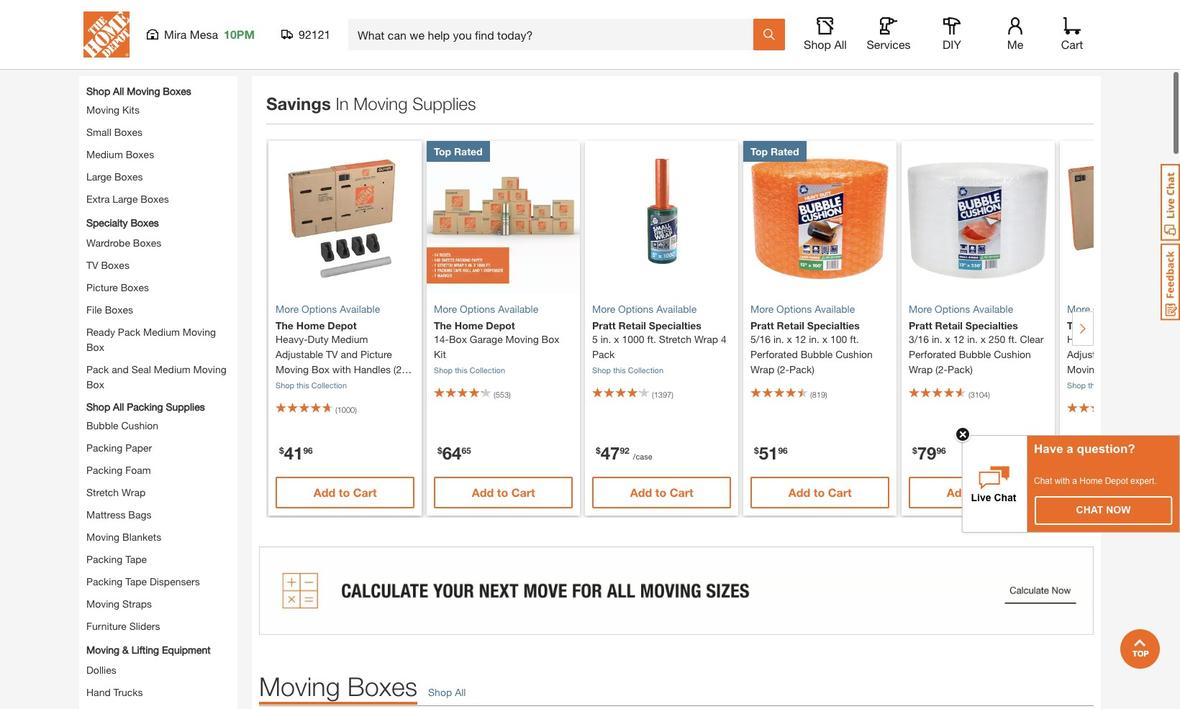 Task type: locate. For each thing, give the bounding box(es) containing it.
top for 51
[[750, 145, 768, 157]]

0 vertical spatial specialty boxes
[[414, 44, 487, 56]]

hand
[[86, 686, 111, 699]]

depot up extra-
[[1119, 320, 1148, 332]]

pratt inside more options available pratt retail specialties 5/16 in. x 12 in. x 100 ft. perforated bubble cushion wrap (2-pack)
[[750, 320, 774, 332]]

shop
[[804, 37, 831, 51], [86, 85, 110, 97], [434, 366, 453, 375], [592, 366, 611, 375], [276, 381, 294, 390], [1067, 381, 1086, 390], [86, 401, 110, 413], [428, 686, 452, 699]]

stretch
[[659, 333, 691, 346], [86, 486, 119, 499]]

3 specialties from the left
[[965, 320, 1018, 332]]

) down handles
[[355, 405, 357, 415]]

5 in. from the left
[[967, 333, 978, 346]]

in. left 250
[[967, 333, 978, 346]]

0 vertical spatial specialty
[[414, 44, 456, 56]]

5 add from the left
[[947, 486, 969, 500]]

pack and seal medium moving box link
[[86, 363, 226, 391]]

moving kits link up savings in moving supplies
[[347, 44, 400, 56]]

stretch up "mattress"
[[86, 486, 119, 499]]

more options available pratt retail specialties 3/16 in. x 12 in. x 250 ft. clear perforated bubble cushion wrap (2-pack)
[[909, 303, 1044, 376]]

) down more options available pratt retail specialties 5/16 in. x 12 in. x 100 ft. perforated bubble cushion wrap (2-pack)
[[825, 390, 827, 400]]

x for 3/16
[[945, 333, 950, 346]]

heavy-duty extra-large adjustable tv and picture moving box with handles (2-pack) image
[[1060, 141, 1180, 294]]

64
[[442, 443, 462, 464]]

5 options from the left
[[935, 303, 970, 315]]

perforated down 3/16
[[909, 348, 956, 361]]

1 horizontal spatial stretch
[[659, 333, 691, 346]]

retail inside more options available pratt retail specialties 5/16 in. x 12 in. x 100 ft. perforated bubble cushion wrap (2-pack)
[[777, 320, 804, 332]]

to inside '$ 51 96 add to cart'
[[814, 486, 825, 500]]

in. right 5/16
[[773, 333, 784, 346]]

5 more from the left
[[909, 303, 932, 315]]

2 96 from the left
[[778, 446, 788, 456]]

2 horizontal spatial with
[[1124, 364, 1142, 376]]

shop this collection for box
[[276, 381, 347, 390]]

specialties for 250
[[965, 320, 1018, 332]]

more for 5/16
[[750, 303, 774, 315]]

ft. up "( 1397 )"
[[647, 333, 656, 346]]

packing down packing tape link
[[86, 576, 123, 588]]

cushion inside more options available pratt retail specialties 5/16 in. x 12 in. x 100 ft. perforated bubble cushion wrap (2-pack)
[[836, 348, 873, 361]]

pack) inside 'the home depot heavy-duty medium adjustable tv and picture moving box with handles (2- pack)'
[[276, 379, 301, 391]]

2 horizontal spatial (2-
[[935, 364, 948, 376]]

more up 14-
[[434, 303, 457, 315]]

1 horizontal spatial shop this collection
[[1067, 381, 1138, 390]]

1 retail from the left
[[618, 320, 646, 332]]

equipment down the dispensers on the bottom left of page
[[162, 644, 211, 656]]

add to cart button for 41
[[276, 477, 415, 509]]

more options available link up 250
[[909, 302, 1048, 317]]

1 vertical spatial supplies
[[412, 93, 476, 114]]

1 96 from the left
[[303, 446, 313, 456]]

0 horizontal spatial equipment
[[162, 644, 211, 656]]

1 vertical spatial specialty boxes
[[86, 216, 159, 229]]

add inside '$ 41 96 add to cart'
[[314, 486, 336, 500]]

51
[[759, 443, 778, 464]]

rental
[[790, 44, 819, 56]]

and
[[341, 348, 358, 361], [1132, 348, 1149, 361], [112, 363, 129, 376]]

supplies for shop all packing supplies
[[166, 401, 205, 413]]

the inside 'the home depot heavy-duty medium adjustable tv and picture moving box with handles (2- pack)'
[[276, 320, 294, 332]]

) for collection
[[509, 390, 511, 400]]

1 horizontal spatial top
[[750, 145, 768, 157]]

large down feedback link image
[[1150, 333, 1175, 346]]

more up "5" at top
[[592, 303, 615, 315]]

2 horizontal spatial tv
[[1117, 348, 1129, 361]]

add
[[314, 486, 336, 500], [472, 486, 494, 500], [630, 486, 652, 500], [788, 486, 810, 500], [947, 486, 969, 500], [1105, 486, 1127, 500]]

shop this collection link up ( 1000 )
[[276, 381, 347, 390]]

0 vertical spatial 1000
[[622, 333, 644, 346]]

4 more from the left
[[750, 303, 774, 315]]

tv
[[86, 259, 98, 271], [326, 348, 338, 361], [1117, 348, 1129, 361]]

ft. right 250
[[1008, 333, 1017, 346]]

shop all packing supplies
[[86, 401, 205, 413]]

1 12 from the left
[[795, 333, 806, 346]]

2 top from the left
[[750, 145, 768, 157]]

) for perforated
[[825, 390, 827, 400]]

3 in. from the left
[[809, 333, 820, 346]]

available inside more options available pratt retail specialties 3/16 in. x 12 in. x 250 ft. clear perforated bubble cushion wrap (2-pack)
[[973, 303, 1013, 315]]

calculate your next move for all moving sizes image
[[259, 547, 1094, 635]]

moving kits up savings in moving supplies
[[347, 44, 400, 56]]

6 options from the left
[[1093, 303, 1128, 315]]

shop this collection for moving
[[1067, 381, 1138, 390]]

2 add from the left
[[472, 486, 494, 500]]

wrap left the 4
[[694, 333, 718, 346]]

2 horizontal spatial pack)
[[948, 364, 973, 376]]

0 horizontal spatial 96
[[303, 446, 313, 456]]

pack) inside more options available pratt retail specialties 3/16 in. x 12 in. x 250 ft. clear perforated bubble cushion wrap (2-pack)
[[948, 364, 973, 376]]

1 tape from the top
[[125, 553, 147, 565]]

2 horizontal spatial retail
[[935, 320, 963, 332]]

shop this collection link for heavy-duty medium adjustable tv and picture moving box with handles (2- pack)
[[276, 381, 347, 390]]

kits
[[383, 44, 400, 56], [122, 104, 140, 116]]

heavy- inside the home depot heavy-duty extra-large adjustable tv and picture moving box with handl
[[1067, 333, 1099, 346]]

packing up the stretch wrap link in the bottom of the page
[[86, 464, 123, 476]]

1 horizontal spatial &
[[630, 44, 636, 56]]

pratt up 3/16
[[909, 320, 932, 332]]

moving kits link
[[347, 44, 400, 56], [86, 104, 140, 116]]

819
[[812, 390, 825, 400]]

2 (2- from the left
[[777, 364, 789, 376]]

1 $ from the left
[[279, 446, 284, 456]]

0 horizontal spatial (2-
[[393, 364, 406, 376]]

96 for 41
[[303, 446, 313, 456]]

0 vertical spatial shop all
[[804, 37, 847, 51]]

( for clear
[[968, 390, 970, 400]]

add inside $ 79 96 add to cart
[[947, 486, 969, 500]]

retail for 3/16
[[935, 320, 963, 332]]

large down large boxes "link"
[[112, 193, 138, 205]]

0 horizontal spatial specialty
[[86, 216, 128, 229]]

1 horizontal spatial and
[[341, 348, 358, 361]]

( down more options available the home depot 14-box garage moving box kit shop this collection
[[494, 390, 496, 400]]

4 in. from the left
[[932, 333, 942, 346]]

ft. inside more options available pratt retail specialties 5/16 in. x 12 in. x 100 ft. perforated bubble cushion wrap (2-pack)
[[850, 333, 859, 346]]

2 x from the left
[[787, 333, 792, 346]]

heavy- inside 'the home depot heavy-duty medium adjustable tv and picture moving box with handles (2- pack)'
[[276, 333, 308, 346]]

4 add to cart button from the left
[[750, 477, 890, 509]]

chat now link
[[1035, 497, 1171, 524]]

2 ft. from the left
[[850, 333, 859, 346]]

1 pratt from the left
[[592, 320, 616, 332]]

more options available link up 100
[[750, 302, 890, 317]]

supplies for savings in moving supplies
[[412, 93, 476, 114]]

pack) up ( 3104 )
[[948, 364, 973, 376]]

1 horizontal spatial moving kits link
[[347, 44, 400, 56]]

available for 5
[[656, 303, 697, 315]]

picture
[[86, 281, 118, 293], [360, 348, 392, 361], [1152, 348, 1180, 361]]

4 add from the left
[[788, 486, 810, 500]]

3 the from the left
[[1067, 320, 1085, 332]]

in. left 100
[[809, 333, 820, 346]]

12 left 250
[[953, 333, 964, 346]]

equipment left the tool
[[669, 44, 718, 56]]

shop this collection down extra-
[[1067, 381, 1138, 390]]

2 top rated from the left
[[750, 145, 799, 157]]

1 to from the left
[[339, 486, 350, 500]]

) down 250
[[988, 390, 990, 400]]

4 more options available link from the left
[[750, 302, 890, 317]]

with inside 'the home depot heavy-duty medium adjustable tv and picture moving box with handles (2- pack)'
[[332, 364, 351, 376]]

have
[[1034, 442, 1063, 456]]

1 horizontal spatial adjustable
[[1067, 348, 1115, 361]]

1 top from the left
[[434, 145, 451, 157]]

$ for 47
[[596, 446, 601, 456]]

bubble down 100
[[801, 348, 833, 361]]

pack right ready
[[118, 326, 140, 338]]

depot
[[328, 320, 357, 332], [486, 320, 515, 332], [1119, 320, 1148, 332], [1105, 476, 1128, 486]]

moving kits up small boxes
[[86, 104, 140, 116]]

more options available for extra-
[[1067, 303, 1172, 315]]

add inside '$ 51 96 add to cart'
[[788, 486, 810, 500]]

pack) inside more options available pratt retail specialties 5/16 in. x 12 in. x 100 ft. perforated bubble cushion wrap (2-pack)
[[789, 364, 814, 376]]

1 horizontal spatial specialty boxes
[[414, 44, 487, 56]]

pack) up ( 819 )
[[789, 364, 814, 376]]

1 x from the left
[[614, 333, 619, 346]]

) for pack
[[671, 390, 673, 400]]

lifting
[[639, 44, 667, 56], [131, 644, 159, 656]]

packing up the bubble cushion
[[127, 401, 163, 413]]

65
[[462, 446, 471, 456]]

ft. inside more options available pratt retail specialties 3/16 in. x 12 in. x 250 ft. clear perforated bubble cushion wrap (2-pack)
[[1008, 333, 1017, 346]]

0 horizontal spatial top rated
[[434, 145, 483, 157]]

0 horizontal spatial stretch
[[86, 486, 119, 499]]

3 $ from the left
[[596, 446, 601, 456]]

0 horizontal spatial duty
[[308, 333, 329, 346]]

x inside more options available pratt retail specialties 5 in. x 1000 ft. stretch wrap 4 pack shop this collection
[[614, 333, 619, 346]]

1 heavy- from the left
[[276, 333, 308, 346]]

5 available from the left
[[973, 303, 1013, 315]]

12 inside more options available pratt retail specialties 3/16 in. x 12 in. x 250 ft. clear perforated bubble cushion wrap (2-pack)
[[953, 333, 964, 346]]

2 in. from the left
[[773, 333, 784, 346]]

3 more from the left
[[592, 303, 615, 315]]

options inside more options available pratt retail specialties 3/16 in. x 12 in. x 250 ft. clear perforated bubble cushion wrap (2-pack)
[[935, 303, 970, 315]]

1 available from the left
[[340, 303, 380, 315]]

more options available link for more options available pratt retail specialties 5/16 in. x 12 in. x 100 ft. perforated bubble cushion wrap (2-pack)
[[750, 302, 890, 317]]

$ 51 96 add to cart
[[754, 443, 852, 500]]

( for perforated
[[810, 390, 812, 400]]

4 available from the left
[[815, 303, 855, 315]]

3 ft. from the left
[[1008, 333, 1017, 346]]

ft. inside more options available pratt retail specialties 5 in. x 1000 ft. stretch wrap 4 pack shop this collection
[[647, 333, 656, 346]]

1 vertical spatial tape
[[125, 576, 147, 588]]

96 for 51
[[778, 446, 788, 456]]

0 vertical spatial moving kits link
[[347, 44, 400, 56]]

x left 250
[[981, 333, 986, 346]]

(2- inside more options available pratt retail specialties 3/16 in. x 12 in. x 250 ft. clear perforated bubble cushion wrap (2-pack)
[[935, 364, 948, 376]]

0 horizontal spatial perforated
[[750, 348, 798, 361]]

5 to from the left
[[972, 486, 983, 500]]

add inside $ 64 65 add to cart
[[472, 486, 494, 500]]

pack
[[118, 326, 140, 338], [592, 348, 615, 361], [86, 363, 109, 376]]

options
[[302, 303, 337, 315], [460, 303, 495, 315], [618, 303, 654, 315], [776, 303, 812, 315], [935, 303, 970, 315], [1093, 303, 1128, 315]]

2 the from the left
[[434, 320, 452, 332]]

duty for tv
[[308, 333, 329, 346]]

more inside more options available pratt retail specialties 3/16 in. x 12 in. x 250 ft. clear perforated bubble cushion wrap (2-pack)
[[909, 303, 932, 315]]

x left 100
[[822, 333, 828, 346]]

pack) up 41 at the left bottom of the page
[[276, 379, 301, 391]]

add to cart down /case
[[630, 486, 693, 500]]

1 horizontal spatial cushion
[[836, 348, 873, 361]]

( down more options available pratt retail specialties 3/16 in. x 12 in. x 250 ft. clear perforated bubble cushion wrap (2-pack)
[[968, 390, 970, 400]]

specialties inside more options available pratt retail specialties 5 in. x 1000 ft. stretch wrap 4 pack shop this collection
[[649, 320, 701, 332]]

pack down "5" at top
[[592, 348, 615, 361]]

6 add to cart button from the left
[[1067, 477, 1180, 509]]

x for 5
[[614, 333, 619, 346]]

pack down ready
[[86, 363, 109, 376]]

$ inside $ 64 65 add to cart
[[437, 446, 442, 456]]

a down $ 90
[[1072, 476, 1077, 486]]

duty inside the home depot heavy-duty extra-large adjustable tv and picture moving box with handl
[[1099, 333, 1120, 346]]

1000 right "5" at top
[[622, 333, 644, 346]]

1 vertical spatial large
[[112, 193, 138, 205]]

2 perforated from the left
[[909, 348, 956, 361]]

1 vertical spatial equipment
[[162, 644, 211, 656]]

2 horizontal spatial large
[[1150, 333, 1175, 346]]

shop all inside shop all link
[[428, 686, 466, 699]]

0 vertical spatial pack
[[118, 326, 140, 338]]

chat
[[1034, 476, 1052, 486]]

/case
[[633, 452, 652, 461]]

bubble inside more options available pratt retail specialties 5/16 in. x 12 in. x 100 ft. perforated bubble cushion wrap (2-pack)
[[801, 348, 833, 361]]

specialties up 100
[[807, 320, 860, 332]]

ft. for 3/16 in. x 12 in. x 250 ft. clear perforated bubble cushion wrap (2-pack)
[[1008, 333, 1017, 346]]

1 perforated from the left
[[750, 348, 798, 361]]

3 more options available link from the left
[[592, 302, 731, 317]]

1 add from the left
[[314, 486, 336, 500]]

2 to from the left
[[497, 486, 508, 500]]

moving blankets link
[[86, 531, 161, 543]]

1 horizontal spatial perforated
[[909, 348, 956, 361]]

top for 64
[[434, 145, 451, 157]]

stretch left the 4
[[659, 333, 691, 346]]

1 vertical spatial kits
[[122, 104, 140, 116]]

2 horizontal spatial pratt
[[909, 320, 932, 332]]

moving kits link for small
[[86, 104, 140, 116]]

wrap
[[694, 333, 718, 346], [750, 364, 774, 376], [909, 364, 933, 376], [122, 486, 146, 499]]

with right the chat
[[1055, 476, 1070, 486]]

mesa
[[190, 27, 218, 41]]

0 horizontal spatial moving kits
[[86, 104, 140, 116]]

in. for 5/16
[[773, 333, 784, 346]]

2 duty from the left
[[1099, 333, 1120, 346]]

x right 5/16
[[787, 333, 792, 346]]

the
[[276, 320, 294, 332], [434, 320, 452, 332], [1067, 320, 1085, 332]]

add to cart up now
[[1105, 486, 1168, 500]]

in. for 3/16
[[932, 333, 942, 346]]

( down more options available pratt retail specialties 5 in. x 1000 ft. stretch wrap 4 pack shop this collection
[[652, 390, 654, 400]]

tv up ( 1000 )
[[326, 348, 338, 361]]

0 horizontal spatial ft.
[[647, 333, 656, 346]]

1 horizontal spatial 1000
[[622, 333, 644, 346]]

2 more options available link from the left
[[434, 302, 573, 317]]

in. right "5" at top
[[601, 333, 611, 346]]

seal
[[131, 363, 151, 376]]

1000
[[622, 333, 644, 346], [337, 405, 355, 415]]

& for the tool & truck rental link
[[754, 44, 760, 56]]

to inside '$ 41 96 add to cart'
[[339, 486, 350, 500]]

1 vertical spatial shop all
[[428, 686, 466, 699]]

bubble down 250
[[959, 348, 991, 361]]

hand trucks link
[[86, 686, 143, 699]]

and up handles
[[341, 348, 358, 361]]

1 vertical spatial moving & lifting equipment
[[86, 644, 211, 656]]

box inside the home depot heavy-duty extra-large adjustable tv and picture moving box with handl
[[1103, 364, 1121, 376]]

2 rated from the left
[[771, 145, 799, 157]]

packing tape
[[86, 553, 147, 565]]

5 more options available link from the left
[[909, 302, 1048, 317]]

more inside more options available pratt retail specialties 5 in. x 1000 ft. stretch wrap 4 pack shop this collection
[[592, 303, 615, 315]]

$ inside $ 47 92 /case
[[596, 446, 601, 456]]

shop this collection link down kit
[[434, 366, 505, 375]]

adjustable inside 'the home depot heavy-duty medium adjustable tv and picture moving box with handles (2- pack)'
[[276, 348, 323, 361]]

2 horizontal spatial picture
[[1152, 348, 1180, 361]]

x for 5/16
[[787, 333, 792, 346]]

and left seal
[[112, 363, 129, 376]]

2 retail from the left
[[777, 320, 804, 332]]

me
[[1007, 37, 1023, 51]]

1 horizontal spatial specialties
[[807, 320, 860, 332]]

0 horizontal spatial large
[[86, 170, 112, 183]]

all inside button
[[834, 37, 847, 51]]

more options available link
[[276, 302, 415, 317], [434, 302, 573, 317], [592, 302, 731, 317], [750, 302, 890, 317], [909, 302, 1048, 317], [1067, 302, 1180, 317]]

1 horizontal spatial pack)
[[789, 364, 814, 376]]

5 $ from the left
[[912, 446, 917, 456]]

expert.
[[1130, 476, 1157, 486]]

the inside more options available the home depot 14-box garage moving box kit shop this collection
[[434, 320, 452, 332]]

41
[[284, 443, 303, 464]]

shop this collection link down extra-
[[1067, 381, 1138, 390]]

96 inside '$ 51 96 add to cart'
[[778, 446, 788, 456]]

tv boxes
[[86, 259, 129, 271]]

packing for packing tape dispensers
[[86, 576, 123, 588]]

shop all packing supplies link
[[86, 399, 205, 414]]

1 more options available from the left
[[276, 303, 380, 315]]

1 the from the left
[[276, 320, 294, 332]]

0 horizontal spatial adjustable
[[276, 348, 323, 361]]

moving inside the home depot heavy-duty extra-large adjustable tv and picture moving box with handl
[[1067, 364, 1100, 376]]

2 pratt from the left
[[750, 320, 774, 332]]

cushion down 100
[[836, 348, 873, 361]]

large inside the home depot heavy-duty extra-large adjustable tv and picture moving box with handl
[[1150, 333, 1175, 346]]

heavy- for heavy-duty medium adjustable tv and picture moving box with handles (2- pack)
[[276, 333, 308, 346]]

1 vertical spatial moving kits link
[[86, 104, 140, 116]]

2 specialties from the left
[[807, 320, 860, 332]]

1 horizontal spatial supplies
[[412, 93, 476, 114]]

packing for packing foam
[[86, 464, 123, 476]]

retail for 5
[[618, 320, 646, 332]]

4 to from the left
[[814, 486, 825, 500]]

1 horizontal spatial (2-
[[777, 364, 789, 376]]

1 ft. from the left
[[647, 333, 656, 346]]

clear
[[1020, 333, 1044, 346]]

1 horizontal spatial pack
[[118, 326, 140, 338]]

large up extra on the top
[[86, 170, 112, 183]]

1 vertical spatial moving kits
[[86, 104, 140, 116]]

options inside more options available pratt retail specialties 5 in. x 1000 ft. stretch wrap 4 pack shop this collection
[[618, 303, 654, 315]]

moving straps
[[86, 598, 152, 610]]

retail inside more options available pratt retail specialties 5 in. x 1000 ft. stretch wrap 4 pack shop this collection
[[618, 320, 646, 332]]

in. inside more options available pratt retail specialties 5 in. x 1000 ft. stretch wrap 4 pack shop this collection
[[601, 333, 611, 346]]

pratt up "5" at top
[[592, 320, 616, 332]]

options inside more options available the home depot 14-box garage moving box kit shop this collection
[[460, 303, 495, 315]]

4 x from the left
[[945, 333, 950, 346]]

1 horizontal spatial top rated
[[750, 145, 799, 157]]

specialty boxes
[[414, 44, 487, 56], [86, 216, 159, 229]]

3 96 from the left
[[936, 446, 946, 456]]

to
[[339, 486, 350, 500], [497, 486, 508, 500], [655, 486, 666, 500], [814, 486, 825, 500], [972, 486, 983, 500], [1130, 486, 1141, 500]]

available inside more options available pratt retail specialties 5/16 in. x 12 in. x 100 ft. perforated bubble cushion wrap (2-pack)
[[815, 303, 855, 315]]

1 vertical spatial specialty
[[86, 216, 128, 229]]

more up 3/16
[[909, 303, 932, 315]]

wrap inside more options available pratt retail specialties 5/16 in. x 12 in. x 100 ft. perforated bubble cushion wrap (2-pack)
[[750, 364, 774, 376]]

2 heavy- from the left
[[1067, 333, 1099, 346]]

2 horizontal spatial and
[[1132, 348, 1149, 361]]

0 vertical spatial kits
[[383, 44, 400, 56]]

available inside more options available pratt retail specialties 5 in. x 1000 ft. stretch wrap 4 pack shop this collection
[[656, 303, 697, 315]]

packing for packing tape
[[86, 553, 123, 565]]

packing tape link
[[86, 553, 147, 565]]

cart inside $ 64 65 add to cart
[[511, 486, 535, 500]]

bubble up packing paper link
[[86, 419, 118, 432]]

kits up savings in moving supplies
[[383, 44, 400, 56]]

diy button
[[929, 17, 975, 52]]

2 tape from the top
[[125, 576, 147, 588]]

extra large boxes link
[[86, 193, 169, 205]]

0 horizontal spatial the
[[276, 320, 294, 332]]

medium up seal
[[143, 326, 180, 338]]

1 horizontal spatial retail
[[777, 320, 804, 332]]

box inside 'the home depot heavy-duty medium adjustable tv and picture moving box with handles (2- pack)'
[[312, 364, 330, 376]]

3 (2- from the left
[[935, 364, 948, 376]]

3 available from the left
[[656, 303, 697, 315]]

straps
[[122, 598, 152, 610]]

collection inside more options available the home depot 14-box garage moving box kit shop this collection
[[470, 366, 505, 375]]

0 horizontal spatial picture
[[86, 281, 118, 293]]

1 add to cart button from the left
[[276, 477, 415, 509]]

perforated down 5/16
[[750, 348, 798, 361]]

pratt inside more options available pratt retail specialties 3/16 in. x 12 in. x 250 ft. clear perforated bubble cushion wrap (2-pack)
[[909, 320, 932, 332]]

0 horizontal spatial retail
[[618, 320, 646, 332]]

more options available link up 'the home depot heavy-duty medium adjustable tv and picture moving box with handles (2- pack)'
[[276, 302, 415, 317]]

2 12 from the left
[[953, 333, 964, 346]]

picture boxes link
[[86, 281, 149, 293]]

box
[[449, 333, 467, 346], [542, 333, 559, 346], [86, 341, 104, 353], [312, 364, 330, 376], [1103, 364, 1121, 376], [86, 378, 104, 391]]

0 horizontal spatial add to cart
[[630, 486, 693, 500]]

moving inside 'the home depot heavy-duty medium adjustable tv and picture moving box with handles (2- pack)'
[[276, 364, 309, 376]]

supplies
[[540, 44, 579, 56], [412, 93, 476, 114], [166, 401, 205, 413]]

1 horizontal spatial shop all
[[804, 37, 847, 51]]

6 more from the left
[[1067, 303, 1090, 315]]

duty for adjustable
[[1099, 333, 1120, 346]]

1 horizontal spatial pratt
[[750, 320, 774, 332]]

1 horizontal spatial moving & lifting equipment
[[594, 44, 718, 56]]

4 $ from the left
[[754, 446, 759, 456]]

add for 79
[[947, 486, 969, 500]]

services button
[[866, 17, 912, 52]]

top rated
[[434, 145, 483, 157], [750, 145, 799, 157]]

1 horizontal spatial 12
[[953, 333, 964, 346]]

and down extra-
[[1132, 348, 1149, 361]]

chat
[[1076, 504, 1103, 516]]

$ inside '$ 41 96 add to cart'
[[279, 446, 284, 456]]

moving kits for small
[[86, 104, 140, 116]]

92121
[[299, 27, 331, 41]]

medium up handles
[[331, 333, 368, 346]]

cart inside $ 79 96 add to cart
[[986, 486, 1010, 500]]

1 more from the left
[[276, 303, 299, 315]]

add to cart
[[630, 486, 693, 500], [1105, 486, 1168, 500]]

3 pratt from the left
[[909, 320, 932, 332]]

more for 3/16
[[909, 303, 932, 315]]

ft. right 100
[[850, 333, 859, 346]]

to for 79
[[972, 486, 983, 500]]

$ for 51
[[754, 446, 759, 456]]

2 horizontal spatial pack
[[592, 348, 615, 361]]

more options available for medium
[[276, 303, 380, 315]]

pratt inside more options available pratt retail specialties 5 in. x 1000 ft. stretch wrap 4 pack shop this collection
[[592, 320, 616, 332]]

collection up 1397
[[628, 366, 663, 375]]

shop inside button
[[804, 37, 831, 51]]

the home depot logo image
[[83, 12, 130, 58]]

(
[[494, 390, 496, 400], [652, 390, 654, 400], [810, 390, 812, 400], [968, 390, 970, 400], [335, 405, 337, 415]]

and inside pack and seal medium moving box
[[112, 363, 129, 376]]

2 horizontal spatial &
[[754, 44, 760, 56]]

1 horizontal spatial equipment
[[669, 44, 718, 56]]

1 options from the left
[[302, 303, 337, 315]]

specialties up 250
[[965, 320, 1018, 332]]

packing down moving blankets link
[[86, 553, 123, 565]]

specialties inside more options available pratt retail specialties 3/16 in. x 12 in. x 250 ft. clear perforated bubble cushion wrap (2-pack)
[[965, 320, 1018, 332]]

to inside $ 79 96 add to cart
[[972, 486, 983, 500]]

1000 down handles
[[337, 405, 355, 415]]

more options available link for more options available pratt retail specialties 3/16 in. x 12 in. x 250 ft. clear perforated bubble cushion wrap (2-pack)
[[909, 302, 1048, 317]]

options for 3/16
[[935, 303, 970, 315]]

packing up the packing foam
[[86, 442, 123, 454]]

the home depot heavy-duty extra-large adjustable tv and picture moving box with handl
[[1067, 320, 1180, 391]]

1 in. from the left
[[601, 333, 611, 346]]

2 horizontal spatial cushion
[[994, 348, 1031, 361]]

0 vertical spatial tape
[[125, 553, 147, 565]]

2 horizontal spatial the
[[1067, 320, 1085, 332]]

available
[[340, 303, 380, 315], [498, 303, 538, 315], [656, 303, 697, 315], [815, 303, 855, 315], [973, 303, 1013, 315], [1131, 303, 1172, 315]]

all for 'shop all packing supplies' link
[[113, 401, 124, 413]]

more options available up extra-
[[1067, 303, 1172, 315]]

2 available from the left
[[498, 303, 538, 315]]

tv down extra-
[[1117, 348, 1129, 361]]

1 horizontal spatial 96
[[778, 446, 788, 456]]

options inside more options available pratt retail specialties 5/16 in. x 12 in. x 100 ft. perforated bubble cushion wrap (2-pack)
[[776, 303, 812, 315]]

4 options from the left
[[776, 303, 812, 315]]

2 add to cart button from the left
[[434, 477, 573, 509]]

1 adjustable from the left
[[276, 348, 323, 361]]

0 horizontal spatial shop this collection
[[276, 381, 347, 390]]

kits down shop all moving boxes link
[[122, 104, 140, 116]]

pratt up 5/16
[[750, 320, 774, 332]]

more options available up 'the home depot heavy-duty medium adjustable tv and picture moving box with handles (2- pack)'
[[276, 303, 380, 315]]

2 $ from the left
[[437, 446, 442, 456]]

1 shop this collection from the left
[[276, 381, 347, 390]]

1 rated from the left
[[454, 145, 483, 157]]

services
[[867, 37, 911, 51]]

available for 14-
[[498, 303, 538, 315]]

1 horizontal spatial moving kits
[[347, 44, 400, 56]]

add to cart button for /case
[[592, 477, 731, 509]]

x
[[614, 333, 619, 346], [787, 333, 792, 346], [822, 333, 828, 346], [945, 333, 950, 346], [981, 333, 986, 346]]

retail inside more options available pratt retail specialties 3/16 in. x 12 in. x 250 ft. clear perforated bubble cushion wrap (2-pack)
[[935, 320, 963, 332]]

1 horizontal spatial the
[[434, 320, 452, 332]]

to for 41
[[339, 486, 350, 500]]

home inside more options available the home depot 14-box garage moving box kit shop this collection
[[455, 320, 483, 332]]

depot up handles
[[328, 320, 357, 332]]

2 vertical spatial supplies
[[166, 401, 205, 413]]

3 add to cart button from the left
[[592, 477, 731, 509]]

with left handles
[[332, 364, 351, 376]]

cushion down 250
[[994, 348, 1031, 361]]

rated for 51
[[771, 145, 799, 157]]

more options available link up the 4
[[592, 302, 731, 317]]

to inside $ 64 65 add to cart
[[497, 486, 508, 500]]

2 horizontal spatial 96
[[936, 446, 946, 456]]

5/16 in. x 12 in. x 100 ft. perforated bubble cushion wrap (2-pack) image
[[743, 141, 897, 294]]

x right "5" at top
[[614, 333, 619, 346]]

tape up straps
[[125, 576, 147, 588]]

) down more options available pratt retail specialties 5 in. x 1000 ft. stretch wrap 4 pack shop this collection
[[671, 390, 673, 400]]

0 horizontal spatial kits
[[122, 104, 140, 116]]

3 options from the left
[[618, 303, 654, 315]]

available for 5/16
[[815, 303, 855, 315]]

more up the home depot heavy-duty extra-large adjustable tv and picture moving box with handl
[[1067, 303, 1090, 315]]

home
[[296, 320, 325, 332], [455, 320, 483, 332], [1088, 320, 1116, 332], [1080, 476, 1103, 486]]

12 left 100
[[795, 333, 806, 346]]

stretch inside more options available pratt retail specialties 5 in. x 1000 ft. stretch wrap 4 pack shop this collection
[[659, 333, 691, 346]]

wrap inside more options available pratt retail specialties 3/16 in. x 12 in. x 250 ft. clear perforated bubble cushion wrap (2-pack)
[[909, 364, 933, 376]]

truck
[[763, 44, 787, 56]]

boxes
[[459, 44, 487, 56], [163, 85, 191, 97], [114, 126, 143, 138], [126, 148, 154, 160], [114, 170, 143, 183], [141, 193, 169, 205], [131, 216, 159, 229], [133, 237, 161, 249], [101, 259, 129, 271], [121, 281, 149, 293], [105, 304, 133, 316], [347, 671, 417, 702]]

3 retail from the left
[[935, 320, 963, 332]]

heavy-duty medium adjustable tv and picture moving box with handles (2-pack) image
[[268, 141, 422, 294]]

retail
[[618, 320, 646, 332], [777, 320, 804, 332], [935, 320, 963, 332]]

6 $ from the left
[[1071, 446, 1075, 456]]

depot inside 'the home depot heavy-duty medium adjustable tv and picture moving box with handles (2- pack)'
[[328, 320, 357, 332]]

0 vertical spatial supplies
[[540, 44, 579, 56]]

) down more options available the home depot 14-box garage moving box kit shop this collection
[[509, 390, 511, 400]]

in. for 5
[[601, 333, 611, 346]]

0 horizontal spatial and
[[112, 363, 129, 376]]

shop this collection link for 14-box garage moving box kit
[[434, 366, 505, 375]]

ready pack medium moving box link
[[86, 326, 216, 353]]

( down more options available pratt retail specialties 5/16 in. x 12 in. x 100 ft. perforated bubble cushion wrap (2-pack)
[[810, 390, 812, 400]]

0 vertical spatial moving kits
[[347, 44, 400, 56]]

1 horizontal spatial heavy-
[[1067, 333, 1099, 346]]

cushion down shop all packing supplies at the bottom of the page
[[121, 419, 158, 432]]

1 top rated from the left
[[434, 145, 483, 157]]

depot inside the home depot heavy-duty extra-large adjustable tv and picture moving box with handl
[[1119, 320, 1148, 332]]

1 horizontal spatial rated
[[771, 145, 799, 157]]

0 horizontal spatial heavy-
[[276, 333, 308, 346]]

available inside more options available the home depot 14-box garage moving box kit shop this collection
[[498, 303, 538, 315]]

bubble inside more options available pratt retail specialties 3/16 in. x 12 in. x 250 ft. clear perforated bubble cushion wrap (2-pack)
[[959, 348, 991, 361]]

1 horizontal spatial ft.
[[850, 333, 859, 346]]

1 add to cart from the left
[[630, 486, 693, 500]]

heavy- for heavy-duty extra-large adjustable tv and picture moving box with handl
[[1067, 333, 1099, 346]]

tool & truck rental
[[732, 44, 819, 56]]

2 options from the left
[[460, 303, 495, 315]]

2 more options available from the left
[[1067, 303, 1172, 315]]

more options available link up garage
[[434, 302, 573, 317]]

me button
[[992, 17, 1038, 52]]

add to cart button for 64
[[434, 477, 573, 509]]

wrap down 3/16
[[909, 364, 933, 376]]

79
[[917, 443, 936, 464]]

specialties up 1397
[[649, 320, 701, 332]]

x right 3/16
[[945, 333, 950, 346]]

0 horizontal spatial rated
[[454, 145, 483, 157]]

1 horizontal spatial kits
[[383, 44, 400, 56]]

1 (2- from the left
[[393, 364, 406, 376]]

1 more options available link from the left
[[276, 302, 415, 317]]

more up 'the home depot heavy-duty medium adjustable tv and picture moving box with handles (2- pack)'
[[276, 303, 299, 315]]

heavy-
[[276, 333, 308, 346], [1067, 333, 1099, 346]]

0 horizontal spatial shop all
[[428, 686, 466, 699]]

( 1397 )
[[652, 390, 673, 400]]

1 duty from the left
[[308, 333, 329, 346]]

$ for 41
[[279, 446, 284, 456]]

553
[[496, 390, 509, 400]]

cushion
[[836, 348, 873, 361], [994, 348, 1031, 361], [121, 419, 158, 432]]

the inside the home depot heavy-duty extra-large adjustable tv and picture moving box with handl
[[1067, 320, 1085, 332]]

mira
[[164, 27, 187, 41]]

to for 64
[[497, 486, 508, 500]]

small boxes link
[[86, 126, 143, 138]]

2 more from the left
[[434, 303, 457, 315]]

2 shop this collection from the left
[[1067, 381, 1138, 390]]

shop all
[[804, 37, 847, 51], [428, 686, 466, 699]]

file
[[86, 304, 102, 316]]

1 horizontal spatial bubble
[[801, 348, 833, 361]]



Task type: describe. For each thing, give the bounding box(es) containing it.
pratt for 5
[[592, 320, 616, 332]]

perforated inside more options available pratt retail specialties 5/16 in. x 12 in. x 100 ft. perforated bubble cushion wrap (2-pack)
[[750, 348, 798, 361]]

extra-
[[1123, 333, 1150, 346]]

moving blankets
[[86, 531, 161, 543]]

wardrobe boxes
[[86, 237, 161, 249]]

shop inside more options available the home depot 14-box garage moving box kit shop this collection
[[434, 366, 453, 375]]

small
[[86, 126, 111, 138]]

( down 'the home depot heavy-duty medium adjustable tv and picture moving box with handles (2- pack)'
[[335, 405, 337, 415]]

available for 3/16
[[973, 303, 1013, 315]]

3 x from the left
[[822, 333, 828, 346]]

wardrobe boxes link
[[86, 237, 161, 249]]

3/16
[[909, 333, 929, 346]]

box inside pack and seal medium moving box
[[86, 378, 104, 391]]

( for collection
[[494, 390, 496, 400]]

cart inside '$ 51 96 add to cart'
[[828, 486, 852, 500]]

home inside the home depot heavy-duty extra-large adjustable tv and picture moving box with handl
[[1088, 320, 1116, 332]]

savings in moving supplies
[[266, 93, 476, 114]]

retail for 5/16
[[777, 320, 804, 332]]

mattress bags link
[[86, 509, 151, 521]]

12 for perforated
[[953, 333, 964, 346]]

handles
[[354, 364, 391, 376]]

cushion inside more options available pratt retail specialties 3/16 in. x 12 in. x 250 ft. clear perforated bubble cushion wrap (2-pack)
[[994, 348, 1031, 361]]

medium boxes link
[[86, 148, 154, 160]]

6 available from the left
[[1131, 303, 1172, 315]]

and inside the home depot heavy-duty extra-large adjustable tv and picture moving box with handl
[[1132, 348, 1149, 361]]

pack and seal medium moving box
[[86, 363, 226, 391]]

moving boxes
[[259, 671, 417, 702]]

medium boxes
[[86, 148, 154, 160]]

0 horizontal spatial tv
[[86, 259, 98, 271]]

collection up ( 1000 )
[[311, 381, 347, 390]]

options for 14-
[[460, 303, 495, 315]]

options for 5
[[618, 303, 654, 315]]

furniture sliders
[[86, 620, 160, 632]]

1 horizontal spatial large
[[112, 193, 138, 205]]

(2- inside more options available pratt retail specialties 5/16 in. x 12 in. x 100 ft. perforated bubble cushion wrap (2-pack)
[[777, 364, 789, 376]]

1 horizontal spatial with
[[1055, 476, 1070, 486]]

( 553 )
[[494, 390, 511, 400]]

moving inside more options available the home depot 14-box garage moving box kit shop this collection
[[506, 333, 539, 346]]

more options available link for more options available pratt retail specialties 5 in. x 1000 ft. stretch wrap 4 pack shop this collection
[[592, 302, 731, 317]]

furniture sliders link
[[86, 620, 160, 632]]

shop all moving boxes
[[86, 85, 191, 97]]

pack inside more options available pratt retail specialties 5 in. x 1000 ft. stretch wrap 4 pack shop this collection
[[592, 348, 615, 361]]

ready pack medium moving box
[[86, 326, 216, 353]]

dispensers
[[150, 576, 200, 588]]

shop all moving boxes link
[[86, 83, 191, 98]]

small boxes
[[86, 126, 143, 138]]

specialties for wrap
[[649, 320, 701, 332]]

packing paper
[[86, 442, 152, 454]]

moving kits for specialty
[[347, 44, 400, 56]]

medium inside 'the home depot heavy-duty medium adjustable tv and picture moving box with handles (2- pack)'
[[331, 333, 368, 346]]

What can we help you find today? search field
[[358, 19, 753, 50]]

more for 14-
[[434, 303, 457, 315]]

to for 51
[[814, 486, 825, 500]]

3/16 in. x 12 in. x 250 ft. clear perforated bubble cushion wrap (2-pack) image
[[902, 141, 1055, 294]]

live chat image
[[1161, 164, 1180, 241]]

1 vertical spatial lifting
[[131, 644, 159, 656]]

1000 inside more options available pratt retail specialties 5 in. x 1000 ft. stretch wrap 4 pack shop this collection
[[622, 333, 644, 346]]

more for 5
[[592, 303, 615, 315]]

pratt for 3/16
[[909, 320, 932, 332]]

packing supplies
[[501, 44, 579, 56]]

medium down small
[[86, 148, 123, 160]]

tape for packing tape dispensers
[[125, 576, 147, 588]]

depot left expert.
[[1105, 476, 1128, 486]]

packing paper link
[[86, 442, 152, 454]]

12 for bubble
[[795, 333, 806, 346]]

5 x from the left
[[981, 333, 986, 346]]

( for pack
[[652, 390, 654, 400]]

add for 41
[[314, 486, 336, 500]]

$ 79 96 add to cart
[[912, 443, 1010, 500]]

pack inside pack and seal medium moving box
[[86, 363, 109, 376]]

5 add to cart button from the left
[[909, 477, 1048, 509]]

with inside the home depot heavy-duty extra-large adjustable tv and picture moving box with handl
[[1124, 364, 1142, 376]]

$ 41 96 add to cart
[[279, 443, 377, 500]]

1 horizontal spatial specialty
[[414, 44, 456, 56]]

tv inside the home depot heavy-duty extra-large adjustable tv and picture moving box with handl
[[1117, 348, 1129, 361]]

specialty boxes link
[[414, 44, 487, 56]]

92
[[620, 446, 629, 456]]

packing for packing paper
[[86, 442, 123, 454]]

collection inside more options available pratt retail specialties 5 in. x 1000 ft. stretch wrap 4 pack shop this collection
[[628, 366, 663, 375]]

trucks
[[113, 686, 143, 699]]

all for shop all link
[[455, 686, 466, 699]]

this inside more options available pratt retail specialties 5 in. x 1000 ft. stretch wrap 4 pack shop this collection
[[613, 366, 626, 375]]

mira mesa 10pm
[[164, 27, 255, 41]]

extra
[[86, 193, 110, 205]]

perforated inside more options available pratt retail specialties 3/16 in. x 12 in. x 250 ft. clear perforated bubble cushion wrap (2-pack)
[[909, 348, 956, 361]]

tool & truck rental link
[[732, 44, 819, 56]]

shop all button
[[802, 17, 848, 52]]

packing tape dispensers
[[86, 576, 200, 588]]

top rated for 64
[[434, 145, 483, 157]]

add to cart button for 51
[[750, 477, 890, 509]]

furniture
[[86, 620, 126, 632]]

extra large boxes
[[86, 193, 169, 205]]

0 vertical spatial large
[[86, 170, 112, 183]]

14-box garage moving box kit image
[[427, 141, 580, 294]]

this inside more options available the home depot 14-box garage moving box kit shop this collection
[[455, 366, 467, 375]]

packing tape dispensers link
[[86, 576, 200, 588]]

( 819 )
[[810, 390, 827, 400]]

96 inside $ 79 96 add to cart
[[936, 446, 946, 456]]

diy
[[943, 37, 961, 51]]

specialties for 100
[[807, 320, 860, 332]]

bags
[[128, 509, 151, 521]]

picture inside 'the home depot heavy-duty medium adjustable tv and picture moving box with handles (2- pack)'
[[360, 348, 392, 361]]

10pm
[[224, 27, 255, 41]]

) for clear
[[988, 390, 990, 400]]

moving inside ready pack medium moving box
[[183, 326, 216, 338]]

packing for packing supplies
[[501, 44, 538, 56]]

( 3104 )
[[968, 390, 990, 400]]

6 add from the left
[[1105, 486, 1127, 500]]

packing inside 'shop all packing supplies' link
[[127, 401, 163, 413]]

foam
[[125, 464, 151, 476]]

more options available the home depot 14-box garage moving box kit shop this collection
[[434, 303, 559, 375]]

stretch wrap
[[86, 486, 146, 499]]

6 to from the left
[[1130, 486, 1141, 500]]

(2- inside 'the home depot heavy-duty medium adjustable tv and picture moving box with handles (2- pack)'
[[393, 364, 406, 376]]

large boxes
[[86, 170, 143, 183]]

tape for packing tape
[[125, 553, 147, 565]]

cart inside '$ 41 96 add to cart'
[[353, 486, 377, 500]]

home inside 'the home depot heavy-duty medium adjustable tv and picture moving box with handles (2- pack)'
[[296, 320, 325, 332]]

$ 64 65 add to cart
[[437, 443, 535, 500]]

and inside 'the home depot heavy-duty medium adjustable tv and picture moving box with handles (2- pack)'
[[341, 348, 358, 361]]

pack inside ready pack medium moving box
[[118, 326, 140, 338]]

file boxes
[[86, 304, 133, 316]]

feedback link image
[[1161, 243, 1180, 321]]

packing supplies link
[[501, 44, 579, 56]]

0 horizontal spatial 1000
[[337, 405, 355, 415]]

$ 47 92 /case
[[596, 443, 652, 464]]

6 more options available link from the left
[[1067, 302, 1180, 317]]

0 horizontal spatial moving & lifting equipment
[[86, 644, 211, 656]]

add for 64
[[472, 486, 494, 500]]

blankets
[[122, 531, 161, 543]]

question?
[[1077, 442, 1135, 456]]

garage
[[470, 333, 503, 346]]

14-
[[434, 333, 449, 346]]

$ inside $ 79 96 add to cart
[[912, 446, 917, 456]]

shop this collection link for 5 in. x 1000 ft. stretch wrap 4 pack
[[592, 366, 663, 375]]

large boxes link
[[86, 170, 143, 183]]

250
[[989, 333, 1005, 346]]

box inside ready pack medium moving box
[[86, 341, 104, 353]]

tv inside 'the home depot heavy-duty medium adjustable tv and picture moving box with handles (2- pack)'
[[326, 348, 338, 361]]

0 vertical spatial moving & lifting equipment
[[594, 44, 718, 56]]

packing foam link
[[86, 464, 151, 476]]

moving & lifting equipment link
[[594, 44, 718, 56]]

add for 51
[[788, 486, 810, 500]]

top rated for 51
[[750, 145, 799, 157]]

mattress
[[86, 509, 126, 521]]

packing foam
[[86, 464, 151, 476]]

5
[[592, 333, 598, 346]]

0 horizontal spatial bubble
[[86, 419, 118, 432]]

all for shop all moving boxes link
[[113, 85, 124, 97]]

2 horizontal spatial supplies
[[540, 44, 579, 56]]

picture boxes
[[86, 281, 149, 293]]

the for the home depot heavy-duty medium adjustable tv and picture moving box with handles (2- pack)
[[276, 320, 294, 332]]

3104
[[970, 390, 988, 400]]

rated for 64
[[454, 145, 483, 157]]

0 horizontal spatial &
[[122, 644, 129, 656]]

3 add from the left
[[630, 486, 652, 500]]

kits for small boxes
[[122, 104, 140, 116]]

100
[[830, 333, 847, 346]]

kits for specialty boxes
[[383, 44, 400, 56]]

47
[[601, 443, 620, 464]]

$ 90
[[1071, 443, 1095, 464]]

shop this collection link for heavy-duty extra-large adjustable tv and picture moving box with handl
[[1067, 381, 1138, 390]]

kit
[[434, 348, 446, 361]]

options for 5/16
[[776, 303, 812, 315]]

2 add to cart from the left
[[1105, 486, 1168, 500]]

more options available pratt retail specialties 5/16 in. x 12 in. x 100 ft. perforated bubble cushion wrap (2-pack)
[[750, 303, 873, 376]]

picture inside the home depot heavy-duty extra-large adjustable tv and picture moving box with handl
[[1152, 348, 1180, 361]]

1 horizontal spatial lifting
[[639, 44, 667, 56]]

pratt for 5/16
[[750, 320, 774, 332]]

( 1000 )
[[335, 405, 357, 415]]

1397
[[654, 390, 671, 400]]

1 vertical spatial stretch
[[86, 486, 119, 499]]

$ for 64
[[437, 446, 442, 456]]

more options available link for more options available the home depot 14-box garage moving box kit shop this collection
[[434, 302, 573, 317]]

& for moving & lifting equipment link
[[630, 44, 636, 56]]

in
[[336, 93, 349, 114]]

4
[[721, 333, 727, 346]]

5 in. x 1000 ft. stretch wrap 4 pack image
[[585, 141, 739, 294]]

medium inside ready pack medium moving box
[[143, 326, 180, 338]]

adjustable inside the home depot heavy-duty extra-large adjustable tv and picture moving box with handl
[[1067, 348, 1115, 361]]

savings
[[266, 93, 331, 114]]

the for the home depot heavy-duty extra-large adjustable tv and picture moving box with handl
[[1067, 320, 1085, 332]]

wrap down foam
[[122, 486, 146, 499]]

shop inside more options available pratt retail specialties 5 in. x 1000 ft. stretch wrap 4 pack shop this collection
[[592, 366, 611, 375]]

medium inside pack and seal medium moving box
[[154, 363, 190, 376]]

$ inside $ 90
[[1071, 446, 1075, 456]]

1 vertical spatial a
[[1072, 476, 1077, 486]]

depot inside more options available the home depot 14-box garage moving box kit shop this collection
[[486, 320, 515, 332]]

moving kits link for specialty
[[347, 44, 400, 56]]

moving inside pack and seal medium moving box
[[193, 363, 226, 376]]

collection down extra-
[[1103, 381, 1138, 390]]

3 to from the left
[[655, 486, 666, 500]]

shop all inside shop all button
[[804, 37, 847, 51]]

0 horizontal spatial cushion
[[121, 419, 158, 432]]

wrap inside more options available pratt retail specialties 5 in. x 1000 ft. stretch wrap 4 pack shop this collection
[[694, 333, 718, 346]]

0 vertical spatial a
[[1067, 442, 1073, 456]]

ft. for 5/16 in. x 12 in. x 100 ft. perforated bubble cushion wrap (2-pack)
[[850, 333, 859, 346]]

0 vertical spatial equipment
[[669, 44, 718, 56]]



Task type: vqa. For each thing, say whether or not it's contained in the screenshot.
It within the More Capacity, Same Size! This new 6Ah battery is a great step up for Milwaukee's XC battery form factor. It offers 20% more run time than the 5Ah, for about a 15% price bump. Plus, at 26.5 oz, it's only 3% heavier than the 5Ah, and exactly the same size.     I did a run time test with the M18 Rocket Light, and got 177 minutes of run time on high with this 6Ah battery, which scales linearly with the run time I got out of the 5Ah battery.    I didn't time how long it took for the regular M12/M18 charger, but the Rapid Charger took between 60 and 68 minutes to bring the empty 6Ah battery to a full charge.    The only downside is that since this is a 108Wh battery, it's apparently banned from being transported on ships and aircraft. The packaging had a warning saying this restriction applied to any batteries over 100Wh. So if you travel with your M18 tools, you'll want to stick with the 5Ah. Otherwise, I'd definitely go with the new 6Ah if you're looking at buying some spares.
no



